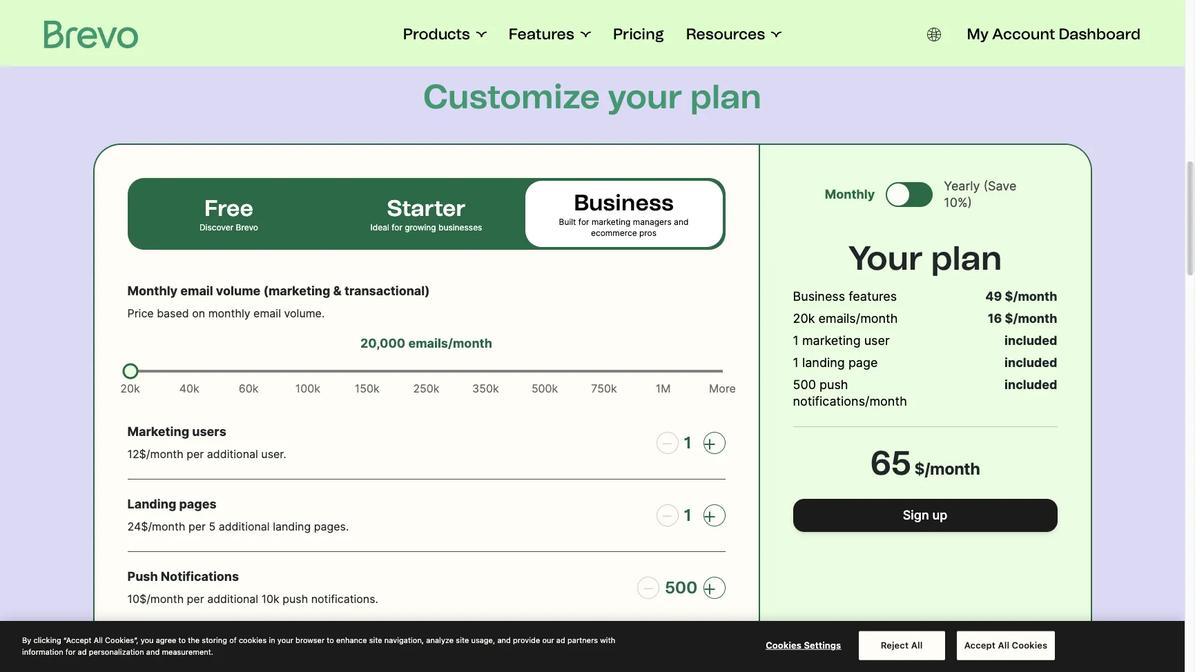 Task type: describe. For each thing, give the bounding box(es) containing it.
with
[[600, 636, 616, 645]]

$/month for 49
[[1005, 289, 1058, 304]]

features link
[[509, 25, 591, 44]]

24$/month per 5 additional landing pages.
[[127, 520, 349, 534]]

1 horizontal spatial and
[[498, 636, 511, 645]]

0 vertical spatial landing
[[802, 356, 845, 370]]

reject all button
[[859, 632, 945, 660]]

65 $/month
[[870, 443, 980, 483]]

users
[[192, 425, 226, 439]]

for inside by clicking "accept all cookies", you agree to the storing of cookies in your browser to enhance site navigation, analyze site usage, and provide our ad partners with information for ad personalization and measurement.
[[65, 647, 76, 656]]

storing
[[202, 636, 227, 645]]

marketing inside 'business built for marketing managers and ecommerce pros'
[[592, 217, 631, 227]]

— for users
[[663, 437, 672, 450]]

1 vertical spatial marketing
[[802, 334, 861, 348]]

whatsapp
[[169, 642, 234, 657]]

user.
[[261, 448, 286, 461]]

pages
[[179, 497, 217, 512]]

sign
[[903, 508, 929, 523]]

20k emails/month
[[793, 311, 898, 326]]

— button for push notifications
[[637, 577, 660, 599]]

notifications
[[161, 570, 239, 584]]

of
[[229, 636, 237, 645]]

per for pages
[[188, 520, 206, 534]]

0 vertical spatial your
[[608, 77, 683, 117]]

2 to from the left
[[327, 636, 334, 645]]

resources link
[[686, 25, 782, 44]]

my
[[967, 25, 989, 44]]

500k
[[532, 382, 558, 396]]

150k
[[355, 382, 380, 396]]

my account dashboard link
[[967, 25, 1141, 44]]

price
[[127, 307, 154, 320]]

user
[[864, 334, 890, 348]]

sign up button
[[793, 499, 1058, 532]]

40k
[[179, 382, 199, 396]]

49
[[986, 289, 1002, 304]]

settings
[[804, 640, 841, 651]]

my account dashboard
[[967, 25, 1141, 44]]

clicking
[[33, 636, 61, 645]]

marketing
[[127, 425, 189, 439]]

0 horizontal spatial push
[[283, 593, 308, 606]]

10$/month
[[127, 593, 184, 606]]

0 horizontal spatial ad
[[78, 647, 87, 656]]

(save
[[984, 179, 1017, 193]]

based
[[157, 307, 189, 320]]

additional for 500
[[207, 593, 258, 606]]

reject all
[[881, 640, 923, 651]]

20,000
[[360, 336, 406, 351]]

10%)
[[944, 195, 972, 210]]

750k
[[591, 382, 617, 396]]

partners
[[568, 636, 598, 645]]

monthly for monthly
[[825, 187, 875, 202]]

— button for landing pages
[[656, 505, 679, 527]]

products
[[403, 25, 470, 44]]

up
[[933, 508, 948, 523]]

your inside by clicking "accept all cookies", you agree to the storing of cookies in your browser to enhance site navigation, analyze site usage, and provide our ad partners with information for ad personalization and measurement.
[[277, 636, 293, 645]]

additional for 1
[[207, 448, 258, 461]]

sms & whatsapp campaigns
[[127, 642, 304, 657]]

for for starter
[[392, 222, 403, 233]]

500 for 500
[[665, 578, 698, 598]]

0 vertical spatial &
[[333, 284, 342, 298]]

20k for 20k emails/month
[[793, 311, 815, 326]]

campaigns
[[237, 642, 304, 657]]

starter
[[387, 195, 466, 222]]

pricing link
[[613, 25, 664, 44]]

500        push notifications/month
[[793, 378, 907, 409]]

features
[[509, 25, 575, 44]]

features
[[849, 289, 897, 304]]

per for notifications
[[187, 593, 204, 606]]

browser
[[296, 636, 325, 645]]

dashboard
[[1059, 25, 1141, 44]]

monthly for monthly email volume (marketing & transactional)
[[127, 284, 178, 298]]

on
[[192, 307, 205, 320]]

business built for marketing managers and ecommerce pros
[[559, 190, 689, 238]]

500 for 500        push notifications/month
[[793, 378, 816, 392]]

emails/month for 20,000 emails/month
[[408, 336, 492, 351]]

sms
[[127, 642, 155, 657]]

button image
[[927, 28, 941, 41]]

our
[[542, 636, 554, 645]]

included for 500        push notifications/month
[[1005, 378, 1058, 392]]

1m
[[656, 382, 671, 396]]

landing
[[127, 497, 176, 512]]

all for reject all
[[911, 640, 923, 651]]

volume.
[[284, 307, 325, 320]]

emails/month for 20k emails/month
[[819, 311, 898, 326]]

5
[[209, 520, 216, 534]]

navigation,
[[385, 636, 424, 645]]

personalization
[[89, 647, 144, 656]]

0 horizontal spatial &
[[158, 642, 166, 657]]

landing pages
[[127, 497, 217, 512]]

1 horizontal spatial email
[[254, 307, 281, 320]]

12$/month per additional user.
[[127, 448, 286, 461]]

customize your plan
[[423, 77, 762, 117]]

products link
[[403, 25, 487, 44]]

provide
[[513, 636, 540, 645]]

yearly
[[944, 179, 980, 193]]

cookies",
[[105, 636, 138, 645]]

65
[[870, 443, 912, 483]]

for for business
[[579, 217, 589, 227]]

your
[[848, 238, 923, 278]]

350k
[[472, 382, 499, 396]]

accept all cookies button
[[957, 632, 1055, 660]]

"accept
[[63, 636, 92, 645]]

push notifications
[[127, 570, 239, 584]]

brevo image
[[44, 21, 138, 48]]



Task type: vqa. For each thing, say whether or not it's contained in the screenshot.


Task type: locate. For each thing, give the bounding box(es) containing it.
1 vertical spatial business
[[793, 289, 845, 304]]

0 vertical spatial business
[[574, 190, 674, 216]]

1 vertical spatial $/month
[[1005, 311, 1058, 326]]

marketing up ecommerce
[[592, 217, 631, 227]]

business for features
[[793, 289, 845, 304]]

1 horizontal spatial business
[[793, 289, 845, 304]]

additional left the 10k
[[207, 593, 258, 606]]

business up 20k emails/month
[[793, 289, 845, 304]]

customize
[[423, 77, 600, 117]]

1 horizontal spatial push
[[820, 378, 848, 392]]

1 vertical spatial included
[[1005, 356, 1058, 370]]

1 horizontal spatial 500
[[793, 378, 816, 392]]

and right managers
[[674, 217, 689, 227]]

account
[[992, 25, 1056, 44]]

to right the browser at the left bottom
[[327, 636, 334, 645]]

1 horizontal spatial landing
[[802, 356, 845, 370]]

for
[[579, 217, 589, 227], [392, 222, 403, 233], [65, 647, 76, 656]]

None checkbox
[[886, 182, 933, 207]]

for right built
[[579, 217, 589, 227]]

500 inside 500        push notifications/month
[[793, 378, 816, 392]]

push down "1 landing page"
[[820, 378, 848, 392]]

1 vertical spatial per
[[188, 520, 206, 534]]

1 horizontal spatial marketing
[[802, 334, 861, 348]]

included for 1 marketing user
[[1005, 334, 1058, 348]]

2 horizontal spatial all
[[998, 640, 1010, 651]]

email down monthly email volume (marketing & transactional)
[[254, 307, 281, 320]]

—
[[663, 437, 672, 450], [663, 510, 672, 522], [644, 582, 653, 595]]

managers
[[633, 217, 672, 227]]

notifications.
[[311, 593, 378, 606]]

10$/month per additional 10k push notifications.
[[127, 593, 378, 606]]

all right reject
[[911, 640, 923, 651]]

0 horizontal spatial 500
[[665, 578, 698, 598]]

discover
[[200, 222, 234, 233]]

$/month
[[1005, 289, 1058, 304], [1005, 311, 1058, 326], [914, 459, 980, 479]]

1 vertical spatial 500
[[665, 578, 698, 598]]

0 vertical spatial ad
[[557, 636, 565, 645]]

per
[[187, 448, 204, 461], [188, 520, 206, 534], [187, 593, 204, 606]]

0 vertical spatial — button
[[656, 432, 679, 454]]

all inside by clicking "accept all cookies", you agree to the storing of cookies in your browser to enhance site navigation, analyze site usage, and provide our ad partners with information for ad personalization and measurement.
[[94, 636, 103, 645]]

0 vertical spatial email
[[180, 284, 213, 298]]

49 $/month
[[986, 289, 1058, 304]]

1 vertical spatial your
[[277, 636, 293, 645]]

$/month up 'up'
[[914, 459, 980, 479]]

0 vertical spatial additional
[[207, 448, 258, 461]]

1 landing page
[[793, 356, 878, 370]]

20k for 20k
[[120, 382, 140, 396]]

0 horizontal spatial your
[[277, 636, 293, 645]]

to left the
[[179, 636, 186, 645]]

0 horizontal spatial and
[[146, 647, 160, 656]]

emails/month up 250k
[[408, 336, 492, 351]]

pros
[[640, 228, 657, 238]]

0 vertical spatial marketing
[[592, 217, 631, 227]]

$/month inside 65 $/month
[[914, 459, 980, 479]]

1 vertical spatial plan
[[931, 238, 1003, 278]]

and down you
[[146, 647, 160, 656]]

plan
[[691, 77, 762, 117], [931, 238, 1003, 278]]

additional down users
[[207, 448, 258, 461]]

included for 1 landing page
[[1005, 356, 1058, 370]]

email up on
[[180, 284, 213, 298]]

60k
[[239, 382, 259, 396]]

all inside button
[[911, 640, 923, 651]]

in
[[269, 636, 275, 645]]

20k up the "1 marketing user"
[[793, 311, 815, 326]]

0 vertical spatial $/month
[[1005, 289, 1058, 304]]

business up ecommerce
[[574, 190, 674, 216]]

your right in
[[277, 636, 293, 645]]

built
[[559, 217, 576, 227]]

ad right our
[[557, 636, 565, 645]]

(marketing
[[263, 284, 330, 298]]

cookies inside cookies settings button
[[766, 640, 802, 651]]

10k
[[262, 593, 280, 606]]

20k down pricing slider desktop slider on the left
[[120, 382, 140, 396]]

$/month for 16
[[1005, 311, 1058, 326]]

0 horizontal spatial site
[[369, 636, 382, 645]]

— button
[[656, 432, 679, 454], [656, 505, 679, 527], [637, 577, 660, 599]]

1 horizontal spatial 20k
[[793, 311, 815, 326]]

20k
[[793, 311, 815, 326], [120, 382, 140, 396]]

2 vertical spatial $/month
[[914, 459, 980, 479]]

0 horizontal spatial plan
[[691, 77, 762, 117]]

1 cookies from the left
[[766, 640, 802, 651]]

1 included from the top
[[1005, 334, 1058, 348]]

marketing
[[592, 217, 631, 227], [802, 334, 861, 348]]

your
[[608, 77, 683, 117], [277, 636, 293, 645]]

1 horizontal spatial &
[[333, 284, 342, 298]]

— button for marketing users
[[656, 432, 679, 454]]

starter ideal for growing businesses
[[371, 195, 482, 233]]

1 vertical spatial emails/month
[[408, 336, 492, 351]]

per down notifications
[[187, 593, 204, 606]]

16 $/month
[[988, 311, 1058, 326]]

push
[[127, 570, 158, 584]]

yearly (save 10%)
[[944, 179, 1017, 210]]

and inside 'business built for marketing managers and ecommerce pros'
[[674, 217, 689, 227]]

sign up
[[903, 508, 948, 523]]

1 horizontal spatial cookies
[[1012, 640, 1048, 651]]

2 horizontal spatial and
[[674, 217, 689, 227]]

analyze
[[426, 636, 454, 645]]

0 horizontal spatial email
[[180, 284, 213, 298]]

emails/month down business features
[[819, 311, 898, 326]]

per for users
[[187, 448, 204, 461]]

0 horizontal spatial monthly
[[127, 284, 178, 298]]

reject
[[881, 640, 909, 651]]

16
[[988, 311, 1002, 326]]

0 vertical spatial monthly
[[825, 187, 875, 202]]

1 horizontal spatial all
[[911, 640, 923, 651]]

1
[[793, 334, 799, 348], [793, 356, 799, 370], [684, 433, 691, 453], [684, 506, 691, 526]]

& right (marketing
[[333, 284, 342, 298]]

free discover brevo
[[200, 195, 258, 233]]

for inside starter ideal for growing businesses
[[392, 222, 403, 233]]

for down "accept
[[65, 647, 76, 656]]

volume
[[216, 284, 261, 298]]

0 horizontal spatial emails/month
[[408, 336, 492, 351]]

by clicking "accept all cookies", you agree to the storing of cookies in your browser to enhance site navigation, analyze site usage, and provide our ad partners with information for ad personalization and measurement.
[[22, 636, 616, 656]]

1 horizontal spatial plan
[[931, 238, 1003, 278]]

your down pricing link
[[608, 77, 683, 117]]

growing
[[405, 222, 436, 233]]

push
[[820, 378, 848, 392], [283, 593, 308, 606]]

0 horizontal spatial for
[[65, 647, 76, 656]]

— for notifications
[[644, 582, 653, 595]]

enhance
[[336, 636, 367, 645]]

12$/month
[[127, 448, 184, 461]]

1 vertical spatial landing
[[273, 520, 311, 534]]

1 vertical spatial email
[[254, 307, 281, 320]]

push inside 500        push notifications/month
[[820, 378, 848, 392]]

1 vertical spatial push
[[283, 593, 308, 606]]

free
[[204, 195, 253, 222]]

business for built
[[574, 190, 674, 216]]

2 vertical spatial —
[[644, 582, 653, 595]]

1 horizontal spatial to
[[327, 636, 334, 645]]

0 horizontal spatial marketing
[[592, 217, 631, 227]]

2 site from the left
[[456, 636, 469, 645]]

0 vertical spatial per
[[187, 448, 204, 461]]

business inside 'business built for marketing managers and ecommerce pros'
[[574, 190, 674, 216]]

for inside 'business built for marketing managers and ecommerce pros'
[[579, 217, 589, 227]]

ad down "accept
[[78, 647, 87, 656]]

1 vertical spatial and
[[498, 636, 511, 645]]

3 included from the top
[[1005, 378, 1058, 392]]

2 horizontal spatial for
[[579, 217, 589, 227]]

1 horizontal spatial monthly
[[825, 187, 875, 202]]

— for pages
[[663, 510, 672, 522]]

pricing
[[613, 25, 664, 44]]

0 vertical spatial 20k
[[793, 311, 815, 326]]

2 vertical spatial and
[[146, 647, 160, 656]]

notifications/month
[[793, 394, 907, 409]]

1 vertical spatial additional
[[219, 520, 270, 534]]

site
[[369, 636, 382, 645], [456, 636, 469, 645]]

1 horizontal spatial for
[[392, 222, 403, 233]]

1 horizontal spatial emails/month
[[819, 311, 898, 326]]

100k
[[295, 382, 320, 396]]

1 vertical spatial &
[[158, 642, 166, 657]]

all for accept all cookies
[[998, 640, 1010, 651]]

businesses
[[439, 222, 482, 233]]

landing down the "1 marketing user"
[[802, 356, 845, 370]]

to
[[179, 636, 186, 645], [327, 636, 334, 645]]

additional right the 5 at left
[[219, 520, 270, 534]]

1 horizontal spatial your
[[608, 77, 683, 117]]

measurement.
[[162, 647, 213, 656]]

0 horizontal spatial all
[[94, 636, 103, 645]]

& right you
[[158, 642, 166, 657]]

$/month for 65
[[914, 459, 980, 479]]

24$/month
[[127, 520, 185, 534]]

price based on monthly email volume.
[[127, 307, 325, 320]]

ecommerce
[[591, 228, 637, 238]]

20,000 emails/month
[[360, 336, 492, 351]]

cookies right accept
[[1012, 640, 1048, 651]]

0 horizontal spatial 20k
[[120, 382, 140, 396]]

2 vertical spatial included
[[1005, 378, 1058, 392]]

1 to from the left
[[179, 636, 186, 645]]

0 horizontal spatial to
[[179, 636, 186, 645]]

transactional)
[[345, 284, 430, 298]]

information
[[22, 647, 63, 656]]

1 vertical spatial —
[[663, 510, 672, 522]]

0 vertical spatial —
[[663, 437, 672, 450]]

all right accept
[[998, 640, 1010, 651]]

brevo
[[236, 222, 258, 233]]

1 horizontal spatial ad
[[557, 636, 565, 645]]

email
[[180, 284, 213, 298], [254, 307, 281, 320]]

you
[[141, 636, 154, 645]]

for right ideal
[[392, 222, 403, 233]]

usage,
[[471, 636, 495, 645]]

ideal
[[371, 222, 389, 233]]

0 vertical spatial plan
[[691, 77, 762, 117]]

0 vertical spatial push
[[820, 378, 848, 392]]

per left the 5 at left
[[188, 520, 206, 534]]

1 horizontal spatial site
[[456, 636, 469, 645]]

per down users
[[187, 448, 204, 461]]

by
[[22, 636, 31, 645]]

2 vertical spatial per
[[187, 593, 204, 606]]

0 vertical spatial emails/month
[[819, 311, 898, 326]]

push right the 10k
[[283, 593, 308, 606]]

plan up 49
[[931, 238, 1003, 278]]

2 vertical spatial — button
[[637, 577, 660, 599]]

marketing up "1 landing page"
[[802, 334, 861, 348]]

1 vertical spatial 20k
[[120, 382, 140, 396]]

accept
[[965, 640, 996, 651]]

pricing slider desktop slider
[[122, 364, 138, 380]]

and right usage,
[[498, 636, 511, 645]]

2 included from the top
[[1005, 356, 1058, 370]]

all inside 'button'
[[998, 640, 1010, 651]]

cookies left settings
[[766, 640, 802, 651]]

1 vertical spatial — button
[[656, 505, 679, 527]]

0 vertical spatial and
[[674, 217, 689, 227]]

1 vertical spatial ad
[[78, 647, 87, 656]]

cookies
[[239, 636, 267, 645]]

landing left pages.
[[273, 520, 311, 534]]

cookies inside accept all cookies 'button'
[[1012, 640, 1048, 651]]

$/month down 49 $/month
[[1005, 311, 1058, 326]]

0 horizontal spatial cookies
[[766, 640, 802, 651]]

business features
[[793, 289, 897, 304]]

0 horizontal spatial business
[[574, 190, 674, 216]]

0 vertical spatial 500
[[793, 378, 816, 392]]

1 site from the left
[[369, 636, 382, 645]]

resources
[[686, 25, 765, 44]]

monthly
[[825, 187, 875, 202], [127, 284, 178, 298]]

250k
[[413, 382, 440, 396]]

the
[[188, 636, 200, 645]]

2 vertical spatial additional
[[207, 593, 258, 606]]

site left usage,
[[456, 636, 469, 645]]

1 vertical spatial monthly
[[127, 284, 178, 298]]

$/month up 16 $/month
[[1005, 289, 1058, 304]]

emails/month
[[819, 311, 898, 326], [408, 336, 492, 351]]

0 horizontal spatial landing
[[273, 520, 311, 534]]

2 cookies from the left
[[1012, 640, 1048, 651]]

0 vertical spatial included
[[1005, 334, 1058, 348]]

all right "accept
[[94, 636, 103, 645]]

plan down resources
[[691, 77, 762, 117]]

cookies settings button
[[761, 632, 847, 660]]

site right enhance
[[369, 636, 382, 645]]



